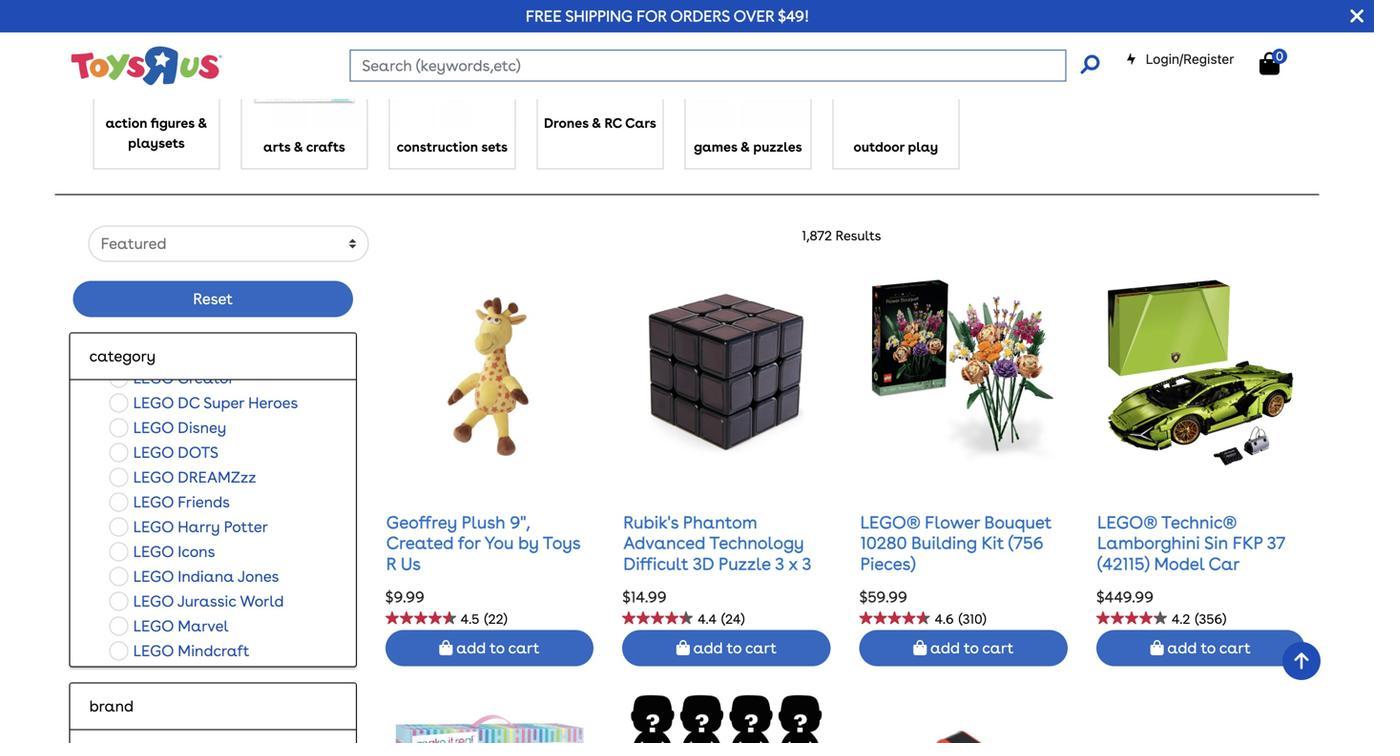 Task type: describe. For each thing, give the bounding box(es) containing it.
outdoor play
[[854, 139, 939, 155]]

add to cart for lego® technic® lamborghini sin fkp 37 (42115) model car building kit (3,696 pieces)
[[1165, 639, 1252, 658]]

add to cart for geoffrey plush 9", created for you by toys r us
[[453, 639, 540, 658]]

4.4 (24)
[[698, 612, 745, 628]]

lego icons button
[[104, 540, 221, 565]]

lego for lego dots
[[133, 444, 174, 462]]

disney
[[178, 419, 226, 437]]

icons
[[178, 543, 215, 562]]

(356)
[[1196, 612, 1227, 628]]

cart for lego®  flower bouquet 10280 building kit (756 pieces)
[[983, 639, 1014, 658]]

dots
[[178, 444, 219, 462]]

1,872 results
[[802, 228, 882, 244]]

lego dc super heroes
[[133, 394, 298, 413]]

lego creator button
[[104, 366, 240, 391]]

world
[[240, 593, 284, 611]]

games & puzzles
[[694, 139, 803, 155]]

geoffrey
[[387, 513, 457, 533]]

1 3 from the left
[[775, 554, 785, 575]]

cars
[[626, 115, 657, 131]]

lego for lego harry potter
[[133, 518, 174, 537]]

funko pop! mystery bundle image
[[631, 696, 823, 744]]

$49!
[[778, 7, 810, 25]]

dc
[[178, 394, 200, 413]]

lego friends button
[[104, 490, 236, 515]]

outdoor
[[854, 139, 905, 155]]

lego harry potter
[[133, 518, 268, 537]]

results
[[836, 228, 882, 244]]

drones & rc cars image image
[[538, 0, 663, 106]]

cart for rubik's phantom advanced technology difficult 3d puzzle 3 x 3 cube
[[746, 639, 777, 658]]

lego mindcraft button
[[104, 639, 255, 664]]

sets
[[482, 139, 508, 155]]

to for geoffrey plush 9", created for you by toys r us
[[490, 639, 505, 658]]

arts & crafts
[[263, 139, 345, 155]]

phantom
[[683, 513, 758, 533]]

kit inside lego®  flower bouquet 10280 building kit (756 pieces)
[[982, 533, 1005, 554]]

(22)
[[485, 612, 508, 628]]

geoffrey plush 9", created for you by toys r us
[[387, 513, 581, 575]]

for
[[637, 7, 667, 25]]

shopping bag image for lego®  flower bouquet 10280 building kit (756 pieces)
[[914, 641, 927, 656]]

(310)
[[959, 612, 987, 628]]

advanced
[[624, 533, 706, 554]]

orders
[[671, 7, 730, 25]]

0 link
[[1260, 49, 1300, 76]]

shopping bag image for lego® technic® lamborghini sin fkp 37 (42115) model car building kit (3,696 pieces)
[[1151, 641, 1165, 656]]

shopping bag image
[[440, 641, 453, 656]]

close button image
[[1351, 6, 1364, 27]]

geoffrey plush 9", created for you by toys r us image
[[411, 277, 568, 469]]

lego friends
[[133, 493, 230, 512]]

lego for lego marvel
[[133, 617, 174, 636]]

category
[[89, 347, 156, 366]]

add to cart button for rubik's phantom advanced technology difficult 3d puzzle 3 x 3 cube
[[623, 631, 831, 667]]

(24)
[[722, 612, 745, 628]]

0
[[1277, 49, 1284, 63]]

to for lego® technic® lamborghini sin fkp 37 (42115) model car building kit (3,696 pieces)
[[1202, 639, 1216, 658]]

rubik's
[[624, 513, 679, 533]]

action figures & playsets
[[106, 115, 207, 151]]

lego for lego disney
[[133, 419, 174, 437]]

shopping bag image for rubik's phantom advanced technology difficult 3d puzzle 3 x 3 cube
[[677, 641, 690, 656]]

$14.99
[[623, 588, 667, 607]]

lego for lego icons
[[133, 543, 174, 562]]

add to cart button for geoffrey plush 9", created for you by toys r us
[[386, 631, 594, 667]]

plush
[[462, 513, 506, 533]]

x
[[789, 554, 798, 575]]

playsets
[[128, 135, 185, 151]]

construction sets image image
[[390, 0, 515, 129]]

pieces) inside lego®  flower bouquet 10280 building kit (756 pieces)
[[861, 554, 916, 575]]

building inside lego®  flower bouquet 10280 building kit (756 pieces)
[[912, 533, 978, 554]]

outdoor play image image
[[834, 0, 959, 129]]

lego minecraft
[[133, 667, 249, 686]]

& for games & puzzles
[[741, 139, 750, 155]]

lego® technic® lamborghini sin fkp 37 (42115) model car building kit (3,696 pieces) link
[[1098, 513, 1286, 616]]

lego harry potter button
[[104, 515, 274, 540]]

3d
[[693, 554, 715, 575]]

puzzles
[[754, 139, 803, 155]]

lego®  flower bouquet 10280 building kit (756 pieces) link
[[861, 513, 1052, 575]]

& inside action figures & playsets
[[198, 115, 207, 131]]

drones & rc cars link
[[538, 0, 663, 133]]

lego creator
[[133, 369, 235, 388]]

outdoor play link
[[834, 0, 959, 157]]

lego jurassic world button
[[104, 590, 290, 615]]

arts & crafts link
[[242, 0, 367, 157]]

4.2
[[1173, 612, 1191, 628]]

drones
[[544, 115, 589, 131]]

cart for geoffrey plush 9", created for you by toys r us
[[509, 639, 540, 658]]

free shipping for orders over $49! link
[[526, 7, 810, 25]]

shipping
[[566, 7, 633, 25]]

games & puzzles link
[[686, 0, 811, 157]]

4.6
[[935, 612, 954, 628]]

lego®  flower bouquet 10280 building kit (756 pieces) image
[[868, 277, 1060, 469]]

by
[[519, 533, 539, 554]]

construction sets link
[[390, 0, 515, 157]]

dreamzzz
[[178, 468, 256, 487]]

Enter Keyword or Item No. search field
[[350, 50, 1067, 82]]

action figures & playsets image image
[[94, 0, 219, 106]]

4.2 (356)
[[1173, 612, 1227, 628]]

& for arts & crafts
[[294, 139, 303, 155]]

technic®
[[1162, 513, 1238, 533]]

lego dots button
[[104, 441, 224, 466]]

lego dc super heroes button
[[104, 391, 304, 416]]

lego jurassic world
[[133, 593, 284, 611]]

geoffrey plush 9", created for you by toys r us link
[[387, 513, 581, 575]]

drones & rc cars
[[544, 115, 657, 131]]

marvel
[[178, 617, 229, 636]]

add for geoffrey plush 9", created for you by toys r us
[[457, 639, 486, 658]]

cart for lego® technic® lamborghini sin fkp 37 (42115) model car building kit (3,696 pieces)
[[1220, 639, 1252, 658]]

10280
[[861, 533, 907, 554]]

lego dots
[[133, 444, 219, 462]]

indiana
[[178, 568, 234, 586]]

to for rubik's phantom advanced technology difficult 3d puzzle 3 x 3 cube
[[727, 639, 742, 658]]



Task type: vqa. For each thing, say whether or not it's contained in the screenshot.


Task type: locate. For each thing, give the bounding box(es) containing it.
add down 4.2
[[1168, 639, 1198, 658]]

login/register button
[[1126, 50, 1235, 69]]

lego down category at the top of the page
[[133, 369, 174, 388]]

0 vertical spatial building
[[912, 533, 978, 554]]

10 lego from the top
[[133, 593, 174, 611]]

7 lego from the top
[[133, 518, 174, 537]]

1,872
[[802, 228, 833, 244]]

kit inside lego® technic® lamborghini sin fkp 37 (42115) model car building kit (3,696 pieces)
[[1168, 575, 1191, 595]]

lego minecraft button
[[104, 664, 254, 689]]

lego up the lego marvel button
[[133, 593, 174, 611]]

1 vertical spatial kit
[[1168, 575, 1191, 595]]

2 to from the left
[[727, 639, 742, 658]]

you
[[485, 533, 514, 554]]

11 lego from the top
[[133, 617, 174, 636]]

3 add from the left
[[931, 639, 961, 658]]

action figures & playsets link
[[94, 0, 219, 153]]

r
[[387, 554, 397, 575]]

brand element
[[89, 696, 337, 719]]

building down flower
[[912, 533, 978, 554]]

(42115)
[[1098, 554, 1150, 575]]

kit down bouquet
[[982, 533, 1005, 554]]

0 horizontal spatial pieces)
[[861, 554, 916, 575]]

lego disney button
[[104, 416, 232, 441]]

0 vertical spatial pieces)
[[861, 554, 916, 575]]

& inside games & puzzles link
[[741, 139, 750, 155]]

2 cart from the left
[[746, 639, 777, 658]]

lego up "lego mindcraft" button
[[133, 617, 174, 636]]

kit
[[982, 533, 1005, 554], [1168, 575, 1191, 595]]

us
[[401, 554, 421, 575]]

pieces) inside lego® technic® lamborghini sin fkp 37 (42115) model car building kit (3,696 pieces)
[[1098, 595, 1154, 616]]

free shipping for orders over $49!
[[526, 7, 810, 25]]

toys r us image
[[69, 44, 222, 88]]

fkp
[[1233, 533, 1264, 554]]

1 vertical spatial building
[[1098, 575, 1164, 595]]

2 lego from the top
[[133, 394, 174, 413]]

0 horizontal spatial lego®
[[861, 513, 921, 533]]

4.4
[[698, 612, 717, 628]]

pieces) down the 10280
[[861, 554, 916, 575]]

to down (24)
[[727, 639, 742, 658]]

4 to from the left
[[1202, 639, 1216, 658]]

add to cart
[[453, 639, 540, 658], [690, 639, 777, 658], [927, 639, 1014, 658], [1165, 639, 1252, 658]]

13 lego from the top
[[133, 667, 174, 686]]

to down (356)
[[1202, 639, 1216, 658]]

& right games
[[741, 139, 750, 155]]

4 add to cart from the left
[[1165, 639, 1252, 658]]

add for rubik's phantom advanced technology difficult 3d puzzle 3 x 3 cube
[[694, 639, 723, 658]]

rubik's phantom advanced technology difficult 3d puzzle 3 x 3 cube image
[[649, 277, 805, 469]]

1 horizontal spatial kit
[[1168, 575, 1191, 595]]

1 lego® from the left
[[861, 513, 921, 533]]

created
[[387, 533, 454, 554]]

1 add to cart from the left
[[453, 639, 540, 658]]

8 lego from the top
[[133, 543, 174, 562]]

lego marvel
[[133, 617, 229, 636]]

0 horizontal spatial kit
[[982, 533, 1005, 554]]

shopping bag image
[[1260, 52, 1280, 75], [677, 641, 690, 656], [914, 641, 927, 656], [1151, 641, 1165, 656]]

games
[[694, 139, 738, 155]]

lego down lego dreamzzz button
[[133, 493, 174, 512]]

kit down model
[[1168, 575, 1191, 595]]

1 horizontal spatial 3
[[803, 554, 812, 575]]

$59.99
[[860, 588, 908, 607]]

1 lego from the top
[[133, 369, 174, 388]]

lego® up the 10280
[[861, 513, 921, 533]]

add right shopping bag icon
[[457, 639, 486, 658]]

lego up lego disney button
[[133, 394, 174, 413]]

3 add to cart from the left
[[927, 639, 1014, 658]]

5 lego from the top
[[133, 468, 174, 487]]

to for lego®  flower bouquet 10280 building kit (756 pieces)
[[964, 639, 979, 658]]

lego inside button
[[133, 642, 174, 661]]

model
[[1155, 554, 1205, 575]]

add to cart for lego®  flower bouquet 10280 building kit (756 pieces)
[[927, 639, 1014, 658]]

lego down lego disney button
[[133, 444, 174, 462]]

lego down the lego dots 'button'
[[133, 468, 174, 487]]

reset button
[[73, 281, 353, 318]]

& right arts
[[294, 139, 303, 155]]

cart up funko pop! mystery bundle image
[[746, 639, 777, 658]]

cube
[[624, 575, 667, 595]]

9 lego from the top
[[133, 568, 174, 586]]

construction sets
[[397, 139, 508, 155]]

4.6 (310)
[[935, 612, 987, 628]]

lego down the lego marvel button
[[133, 642, 174, 661]]

rc
[[605, 115, 623, 131]]

lego down lego icons button
[[133, 568, 174, 586]]

None search field
[[350, 50, 1100, 82]]

add to cart button down the 4.6 (310)
[[860, 631, 1068, 667]]

lego up lego icons button
[[133, 518, 174, 537]]

lego for lego jurassic world
[[133, 593, 174, 611]]

3 lego from the top
[[133, 419, 174, 437]]

pieces) down "(42115)"
[[1098, 595, 1154, 616]]

& inside "arts & crafts" link
[[294, 139, 303, 155]]

lego for lego dreamzzz
[[133, 468, 174, 487]]

lego left icons on the left
[[133, 543, 174, 562]]

lego® for lego®  flower bouquet 10280 building kit (756 pieces)
[[861, 513, 921, 533]]

lego® up lamborghini
[[1098, 513, 1158, 533]]

lego for lego friends
[[133, 493, 174, 512]]

sin
[[1205, 533, 1229, 554]]

to down (310)
[[964, 639, 979, 658]]

12 lego from the top
[[133, 642, 174, 661]]

lego for lego creator
[[133, 369, 174, 388]]

login/register
[[1146, 51, 1235, 67]]

0 horizontal spatial 3
[[775, 554, 785, 575]]

shopping bag image inside 0 link
[[1260, 52, 1280, 75]]

category element
[[89, 345, 337, 368]]

2 lego® from the left
[[1098, 513, 1158, 533]]

mindcraft
[[178, 642, 250, 661]]

& left rc
[[592, 115, 602, 131]]

4.5
[[461, 612, 480, 628]]

jurassic
[[177, 593, 237, 611]]

lego dreamzzz button
[[104, 466, 262, 490]]

to down (22)
[[490, 639, 505, 658]]

rubik's phantom advanced technology difficult 3d puzzle 3 x 3 cube link
[[624, 513, 812, 595]]

0 vertical spatial kit
[[982, 533, 1005, 554]]

3 cart from the left
[[983, 639, 1014, 658]]

building inside lego® technic® lamborghini sin fkp 37 (42115) model car building kit (3,696 pieces)
[[1098, 575, 1164, 595]]

2 3 from the left
[[803, 554, 812, 575]]

lego up the lego dots 'button'
[[133, 419, 174, 437]]

4 cart from the left
[[1220, 639, 1252, 658]]

add to cart down (356)
[[1165, 639, 1252, 658]]

lego® technic® lamborghini sin fkp 37 (42115) model car building kit (3,696 pieces)
[[1098, 513, 1286, 616]]

add to cart button down 4.2 (356)
[[1097, 631, 1306, 667]]

1 vertical spatial pieces)
[[1098, 595, 1154, 616]]

building
[[912, 533, 978, 554], [1098, 575, 1164, 595]]

building down "(42115)"
[[1098, 575, 1164, 595]]

flower
[[925, 513, 980, 533]]

$449.99
[[1097, 588, 1154, 607]]

action
[[106, 115, 148, 131]]

2 add from the left
[[694, 639, 723, 658]]

jones
[[238, 568, 279, 586]]

1 add from the left
[[457, 639, 486, 658]]

pieces)
[[861, 554, 916, 575], [1098, 595, 1154, 616]]

construction
[[397, 139, 479, 155]]

rubik's phantom advanced technology difficult 3d puzzle 3 x 3 cube $14.99
[[623, 513, 812, 607]]

lego disney
[[133, 419, 226, 437]]

add to cart down (24)
[[690, 639, 777, 658]]

1 horizontal spatial pieces)
[[1098, 595, 1154, 616]]

1 horizontal spatial building
[[1098, 575, 1164, 595]]

add to cart button for lego®  flower bouquet 10280 building kit (756 pieces)
[[860, 631, 1068, 667]]

0 horizontal spatial building
[[912, 533, 978, 554]]

4 lego from the top
[[133, 444, 174, 462]]

for
[[458, 533, 481, 554]]

3 right x
[[803, 554, 812, 575]]

2 add to cart button from the left
[[623, 631, 831, 667]]

lego for lego mindcraft
[[133, 642, 174, 661]]

2 add to cart from the left
[[690, 639, 777, 658]]

1 cart from the left
[[509, 639, 540, 658]]

3 add to cart button from the left
[[860, 631, 1068, 667]]

lego® for lego® technic® lamborghini sin fkp 37 (42115) model car building kit (3,696 pieces)
[[1098, 513, 1158, 533]]

free
[[526, 7, 562, 25]]

lego icons
[[133, 543, 215, 562]]

3 left x
[[775, 554, 785, 575]]

lego for lego dc super heroes
[[133, 394, 174, 413]]

reset
[[193, 290, 233, 308]]

& for drones & rc cars
[[592, 115, 602, 131]]

super
[[204, 394, 244, 413]]

lego® inside lego®  flower bouquet 10280 building kit (756 pieces)
[[861, 513, 921, 533]]

cart down (310)
[[983, 639, 1014, 658]]

add down 4.6
[[931, 639, 961, 658]]

arts & crafts image image
[[242, 0, 367, 129]]

lego dreamzzz
[[133, 468, 256, 487]]

toys
[[543, 533, 581, 554]]

lamborghini
[[1098, 533, 1201, 554]]

lego®  flower bouquet 10280 building kit (756 pieces)
[[861, 513, 1052, 575]]

brand
[[89, 698, 134, 716]]

cart right shopping bag icon
[[509, 639, 540, 658]]

& inside drones & rc cars link
[[592, 115, 602, 131]]

4.5 (22)
[[461, 612, 508, 628]]

add for lego®  flower bouquet 10280 building kit (756 pieces)
[[931, 639, 961, 658]]

cart
[[509, 639, 540, 658], [746, 639, 777, 658], [983, 639, 1014, 658], [1220, 639, 1252, 658]]

add to cart down (310)
[[927, 639, 1014, 658]]

add to cart for rubik's phantom advanced technology difficult 3d puzzle 3 x 3 cube
[[690, 639, 777, 658]]

minecraft
[[178, 667, 249, 686]]

difficult
[[624, 554, 689, 575]]

technology
[[710, 533, 804, 554]]

lego® technic® lamborghini sin fkp 37 (42115) model car building kit (3,696 pieces) image
[[1106, 277, 1297, 469]]

add to cart button down 4.4 (24)
[[623, 631, 831, 667]]

1 add to cart button from the left
[[386, 631, 594, 667]]

play
[[908, 139, 939, 155]]

&
[[198, 115, 207, 131], [592, 115, 602, 131], [294, 139, 303, 155], [741, 139, 750, 155]]

add for lego® technic® lamborghini sin fkp 37 (42115) model car building kit (3,696 pieces)
[[1168, 639, 1198, 658]]

make it real  diy cloud lantern image
[[394, 696, 586, 744]]

1 to from the left
[[490, 639, 505, 658]]

add to cart button for lego® technic® lamborghini sin fkp 37 (42115) model car building kit (3,696 pieces)
[[1097, 631, 1306, 667]]

4 add from the left
[[1168, 639, 1198, 658]]

arts
[[263, 139, 291, 155]]

& right figures
[[198, 115, 207, 131]]

crafts
[[306, 139, 345, 155]]

37
[[1268, 533, 1286, 554]]

lego indiana jones button
[[104, 565, 285, 590]]

to
[[490, 639, 505, 658], [727, 639, 742, 658], [964, 639, 979, 658], [1202, 639, 1216, 658]]

lego for lego indiana jones
[[133, 568, 174, 586]]

games & puzzles image image
[[686, 0, 811, 129]]

lego down "lego mindcraft" button
[[133, 667, 174, 686]]

uno attack image
[[886, 696, 1043, 744]]

add
[[457, 639, 486, 658], [694, 639, 723, 658], [931, 639, 961, 658], [1168, 639, 1198, 658]]

lego for lego minecraft
[[133, 667, 174, 686]]

potter
[[224, 518, 268, 537]]

lego
[[133, 369, 174, 388], [133, 394, 174, 413], [133, 419, 174, 437], [133, 444, 174, 462], [133, 468, 174, 487], [133, 493, 174, 512], [133, 518, 174, 537], [133, 543, 174, 562], [133, 568, 174, 586], [133, 593, 174, 611], [133, 617, 174, 636], [133, 642, 174, 661], [133, 667, 174, 686]]

cart down (356)
[[1220, 639, 1252, 658]]

lego® inside lego® technic® lamborghini sin fkp 37 (42115) model car building kit (3,696 pieces)
[[1098, 513, 1158, 533]]

add to cart button down 4.5 (22)
[[386, 631, 594, 667]]

add down 4.4
[[694, 639, 723, 658]]

3 to from the left
[[964, 639, 979, 658]]

1 horizontal spatial lego®
[[1098, 513, 1158, 533]]

lego mindcraft
[[133, 642, 250, 661]]

add to cart down (22)
[[453, 639, 540, 658]]

6 lego from the top
[[133, 493, 174, 512]]

9",
[[510, 513, 530, 533]]

car
[[1209, 554, 1240, 575]]

4 add to cart button from the left
[[1097, 631, 1306, 667]]

figures
[[151, 115, 195, 131]]



